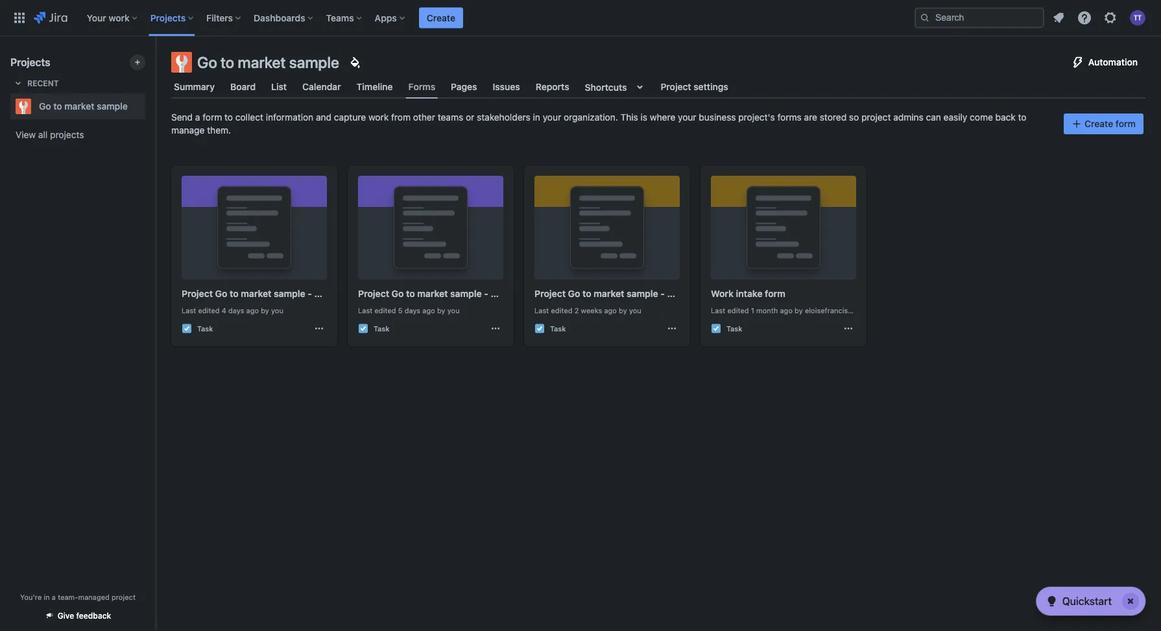 Task type: describe. For each thing, give the bounding box(es) containing it.
organization.
[[564, 112, 618, 123]]

form actions image for last edited 4 days ago by you
[[314, 324, 324, 334]]

team-
[[58, 593, 78, 601]]

teams button
[[322, 7, 367, 28]]

admins
[[894, 112, 924, 123]]

days for 5
[[405, 306, 421, 315]]

form inside button
[[1116, 118, 1136, 129]]

go for last edited 2 weeks ago by you
[[568, 288, 580, 299]]

- for last edited 4 days ago by you
[[308, 288, 312, 299]]

your work button
[[83, 7, 143, 28]]

business
[[699, 112, 736, 123]]

you for last edited 4 days ago by you
[[271, 306, 283, 315]]

go for last edited 4 days ago by you
[[215, 288, 227, 299]]

0 horizontal spatial a
[[52, 593, 56, 601]]

recent
[[27, 79, 59, 88]]

ago for 4
[[246, 306, 259, 315]]

filters
[[206, 12, 233, 23]]

last for last edited 5 days ago by you
[[358, 306, 373, 315]]

or
[[466, 112, 474, 123]]

give
[[58, 611, 74, 621]]

weeks
[[581, 306, 602, 315]]

teams
[[438, 112, 463, 123]]

view all projects link
[[10, 123, 145, 147]]

reports link
[[533, 75, 572, 99]]

so
[[849, 112, 859, 123]]

eloisefrancis23
[[805, 306, 857, 315]]

go to market sample link
[[10, 93, 140, 119]]

form actions image for work intake form
[[843, 324, 854, 334]]

board link
[[228, 75, 258, 99]]

give feedback
[[58, 611, 111, 621]]

other
[[413, 112, 435, 123]]

0 horizontal spatial project
[[112, 593, 136, 601]]

view
[[16, 129, 36, 140]]

tab list containing forms
[[163, 75, 1154, 99]]

ago for 5
[[423, 306, 435, 315]]

sample for last edited 5 days ago by you
[[450, 288, 482, 299]]

market up view all projects link
[[64, 101, 94, 112]]

Search field
[[915, 7, 1045, 28]]

forms
[[408, 81, 435, 92]]

banner containing your work
[[0, 0, 1161, 36]]

to up "last edited 2 weeks ago by you"
[[583, 288, 592, 299]]

reports
[[536, 81, 569, 92]]

to inside go to market sample link
[[53, 101, 62, 112]]

you're in a team-managed project
[[20, 593, 136, 601]]

manage
[[171, 125, 205, 136]]

dashboards
[[254, 12, 305, 23]]

project for last edited 4 days ago by you
[[182, 288, 213, 299]]

projects inside dropdown button
[[150, 12, 186, 23]]

by for last edited 1 month ago by eloisefrancis23
[[795, 306, 803, 315]]

can
[[926, 112, 941, 123]]

from
[[391, 112, 411, 123]]

in inside the send a form to collect information and capture work from other teams or stakeholders in your organization. this is where your business project's forms are stored so project admins can easily come back to manage them.
[[533, 112, 540, 123]]

give feedback button
[[37, 605, 119, 626]]

to up last edited 5 days ago by you
[[406, 288, 415, 299]]

settings
[[694, 81, 728, 92]]

1 vertical spatial go to market sample
[[39, 101, 128, 112]]

help image
[[1077, 10, 1093, 26]]

view all projects
[[16, 129, 84, 140]]

market for last edited 5 days ago by you
[[417, 288, 448, 299]]

is
[[641, 112, 648, 123]]

market for last edited 4 days ago by you
[[241, 288, 272, 299]]

last edited 4 days ago by you
[[182, 306, 283, 315]]

create form button
[[1064, 114, 1144, 134]]

form for last edited 5 days ago by you
[[513, 288, 536, 299]]

projects
[[50, 129, 84, 140]]

project go to market sample - task form for last edited 2 weeks ago by you
[[535, 288, 712, 299]]

where
[[650, 112, 676, 123]]

information
[[266, 112, 313, 123]]

project settings link
[[658, 75, 731, 99]]

this
[[621, 112, 638, 123]]

all
[[38, 129, 48, 140]]

market up list
[[238, 53, 286, 71]]

1 horizontal spatial go to market sample
[[197, 53, 339, 71]]

timeline
[[357, 81, 393, 92]]

ago for 2
[[604, 306, 617, 315]]

a inside the send a form to collect information and capture work from other teams or stakeholders in your organization. this is where your business project's forms are stored so project admins can easily come back to manage them.
[[195, 112, 200, 123]]

to up last edited 4 days ago by you
[[230, 288, 239, 299]]

edited for 1
[[728, 306, 749, 315]]

settings image
[[1103, 10, 1119, 26]]

easily
[[944, 112, 968, 123]]

0 horizontal spatial in
[[44, 593, 50, 601]]

you for last edited 5 days ago by you
[[447, 306, 460, 315]]

work intake form
[[711, 288, 786, 299]]

form actions image for last edited 5 days ago by you
[[490, 324, 501, 334]]

issues
[[493, 81, 520, 92]]

by for last edited 4 days ago by you
[[261, 306, 269, 315]]

1
[[751, 306, 754, 315]]

edited for 2
[[551, 306, 573, 315]]

search image
[[920, 13, 930, 23]]

- for last edited 2 weeks ago by you
[[661, 288, 665, 299]]

notifications image
[[1051, 10, 1067, 26]]

your
[[87, 12, 106, 23]]

form actions image for project go to market sample - task form
[[667, 324, 677, 334]]

work
[[711, 288, 734, 299]]

summary
[[174, 81, 215, 92]]

them.
[[207, 125, 231, 136]]

primary element
[[8, 0, 915, 36]]

to up them.
[[225, 112, 233, 123]]

intake
[[736, 288, 763, 299]]

last edited 1 month ago by eloisefrancis23
[[711, 306, 857, 315]]

send
[[171, 112, 193, 123]]

ago for 1
[[780, 306, 793, 315]]

to right the back
[[1018, 112, 1027, 123]]

check image
[[1044, 594, 1060, 609]]

stakeholders
[[477, 112, 531, 123]]

come
[[970, 112, 993, 123]]

market for last edited 2 weeks ago by you
[[594, 288, 624, 299]]

list
[[271, 81, 287, 92]]

5
[[398, 306, 403, 315]]

work inside popup button
[[109, 12, 130, 23]]

last edited 2 weeks ago by you
[[535, 306, 641, 315]]

form for work intake form
[[765, 288, 786, 299]]

last edited 5 days ago by you
[[358, 306, 460, 315]]

month
[[756, 306, 778, 315]]



Task type: locate. For each thing, give the bounding box(es) containing it.
2 by from the left
[[437, 306, 445, 315]]

issues link
[[490, 75, 523, 99]]

1 horizontal spatial -
[[484, 288, 488, 299]]

2 - from the left
[[484, 288, 488, 299]]

tab list
[[163, 75, 1154, 99]]

1 horizontal spatial a
[[195, 112, 200, 123]]

edited left 1
[[728, 306, 749, 315]]

project up last edited 4 days ago by you
[[182, 288, 213, 299]]

2 project go to market sample - task form from the left
[[358, 288, 536, 299]]

a
[[195, 112, 200, 123], [52, 593, 56, 601]]

you right 5
[[447, 306, 460, 315]]

0 vertical spatial go to market sample
[[197, 53, 339, 71]]

teams
[[326, 12, 354, 23]]

edited left 4
[[198, 306, 220, 315]]

form inside the send a form to collect information and capture work from other teams or stakeholders in your organization. this is where your business project's forms are stored so project admins can easily come back to manage them.
[[203, 112, 222, 123]]

ago right month
[[780, 306, 793, 315]]

go to market sample
[[197, 53, 339, 71], [39, 101, 128, 112]]

0 horizontal spatial form
[[203, 112, 222, 123]]

you right weeks
[[629, 306, 641, 315]]

form for last edited 2 weeks ago by you
[[690, 288, 712, 299]]

jira image
[[34, 10, 67, 26], [34, 10, 67, 26]]

days right 5
[[405, 306, 421, 315]]

you
[[271, 306, 283, 315], [447, 306, 460, 315], [629, 306, 641, 315]]

1 form actions image from the left
[[314, 324, 324, 334]]

project inside tab list
[[661, 81, 691, 92]]

project for last edited 2 weeks ago by you
[[535, 288, 566, 299]]

go up "summary"
[[197, 53, 217, 71]]

market
[[238, 53, 286, 71], [64, 101, 94, 112], [241, 288, 272, 299], [417, 288, 448, 299], [594, 288, 624, 299]]

create project image
[[132, 57, 143, 67]]

go down recent
[[39, 101, 51, 112]]

1 horizontal spatial project
[[862, 112, 891, 123]]

projects up collapse recent projects icon
[[10, 56, 50, 68]]

back
[[996, 112, 1016, 123]]

capture
[[334, 112, 366, 123]]

1 vertical spatial a
[[52, 593, 56, 601]]

1 horizontal spatial form
[[513, 288, 536, 299]]

form up month
[[765, 288, 786, 299]]

0 horizontal spatial your
[[543, 112, 561, 123]]

create
[[427, 12, 455, 23], [1085, 118, 1113, 129]]

by
[[261, 306, 269, 315], [437, 306, 445, 315], [619, 306, 627, 315], [795, 306, 803, 315]]

dismiss quickstart image
[[1120, 591, 1141, 612]]

project inside the send a form to collect information and capture work from other teams or stakeholders in your organization. this is where your business project's forms are stored so project admins can easily come back to manage them.
[[862, 112, 891, 123]]

ago
[[246, 306, 259, 315], [423, 306, 435, 315], [604, 306, 617, 315], [780, 306, 793, 315]]

2 form actions image from the left
[[490, 324, 501, 334]]

list link
[[269, 75, 289, 99]]

project go to market sample - task form for last edited 4 days ago by you
[[182, 288, 359, 299]]

projects up sidebar navigation image
[[150, 12, 186, 23]]

are
[[804, 112, 817, 123]]

sample up last edited 5 days ago by you
[[450, 288, 482, 299]]

by right month
[[795, 306, 803, 315]]

-
[[308, 288, 312, 299], [484, 288, 488, 299], [661, 288, 665, 299]]

stored
[[820, 112, 847, 123]]

3 last from the left
[[535, 306, 549, 315]]

market up last edited 5 days ago by you
[[417, 288, 448, 299]]

go to market sample up list
[[197, 53, 339, 71]]

1 form actions image from the left
[[667, 324, 677, 334]]

set background color image
[[347, 54, 363, 70]]

your
[[543, 112, 561, 123], [678, 112, 697, 123]]

pages
[[451, 81, 477, 92]]

form
[[203, 112, 222, 123], [1116, 118, 1136, 129], [765, 288, 786, 299]]

1 horizontal spatial your
[[678, 112, 697, 123]]

project up "last edited 2 weeks ago by you"
[[535, 288, 566, 299]]

create for create form
[[1085, 118, 1113, 129]]

2 last from the left
[[358, 306, 373, 315]]

go up 5
[[392, 288, 404, 299]]

0 horizontal spatial create
[[427, 12, 455, 23]]

2 horizontal spatial form
[[690, 288, 712, 299]]

create down automation button
[[1085, 118, 1113, 129]]

0 horizontal spatial days
[[228, 306, 244, 315]]

project go to market sample - task form for last edited 5 days ago by you
[[358, 288, 536, 299]]

task
[[314, 288, 334, 299], [491, 288, 511, 299], [667, 288, 687, 299], [197, 324, 213, 333], [374, 324, 390, 333], [550, 324, 566, 333], [727, 324, 743, 333]]

0 vertical spatial in
[[533, 112, 540, 123]]

project up where
[[661, 81, 691, 92]]

calendar
[[302, 81, 341, 92]]

your right where
[[678, 112, 697, 123]]

managed
[[78, 593, 110, 601]]

filters button
[[203, 7, 246, 28]]

by right 4
[[261, 306, 269, 315]]

automation button
[[1063, 52, 1146, 73]]

create form
[[1085, 118, 1136, 129]]

2 horizontal spatial -
[[661, 288, 665, 299]]

projects button
[[146, 7, 199, 28]]

automation
[[1089, 57, 1138, 67]]

1 horizontal spatial days
[[405, 306, 421, 315]]

3 - from the left
[[661, 288, 665, 299]]

form for last edited 4 days ago by you
[[337, 288, 359, 299]]

your work
[[87, 12, 130, 23]]

quickstart
[[1062, 595, 1112, 608]]

2 ago from the left
[[423, 306, 435, 315]]

by right 5
[[437, 306, 445, 315]]

to up board on the left top of page
[[221, 53, 234, 71]]

2 horizontal spatial you
[[629, 306, 641, 315]]

3 by from the left
[[619, 306, 627, 315]]

2 days from the left
[[405, 306, 421, 315]]

3 ago from the left
[[604, 306, 617, 315]]

project settings
[[661, 81, 728, 92]]

form up them.
[[203, 112, 222, 123]]

go up 4
[[215, 288, 227, 299]]

calendar link
[[300, 75, 344, 99]]

collapse recent projects image
[[10, 75, 26, 91]]

project right managed
[[112, 593, 136, 601]]

create button
[[419, 7, 463, 28]]

ago right 5
[[423, 306, 435, 315]]

apps button
[[371, 7, 410, 28]]

edited for 4
[[198, 306, 220, 315]]

pages link
[[448, 75, 480, 99]]

project
[[661, 81, 691, 92], [182, 288, 213, 299], [358, 288, 389, 299], [535, 288, 566, 299]]

go
[[197, 53, 217, 71], [39, 101, 51, 112], [215, 288, 227, 299], [392, 288, 404, 299], [568, 288, 580, 299]]

1 horizontal spatial in
[[533, 112, 540, 123]]

0 horizontal spatial form actions image
[[314, 324, 324, 334]]

edited left 5
[[375, 306, 396, 315]]

send a form to collect information and capture work from other teams or stakeholders in your organization. this is where your business project's forms are stored so project admins can easily come back to manage them.
[[171, 112, 1027, 136]]

4 by from the left
[[795, 306, 803, 315]]

you for last edited 2 weeks ago by you
[[629, 306, 641, 315]]

add to starred image
[[141, 99, 157, 114]]

1 horizontal spatial form actions image
[[843, 324, 854, 334]]

work left from
[[369, 112, 389, 123]]

ago right 4
[[246, 306, 259, 315]]

edited left 2
[[551, 306, 573, 315]]

edited
[[198, 306, 220, 315], [375, 306, 396, 315], [551, 306, 573, 315], [728, 306, 749, 315]]

last for last edited 2 weeks ago by you
[[535, 306, 549, 315]]

0 vertical spatial project
[[862, 112, 891, 123]]

sample up last edited 4 days ago by you
[[274, 288, 305, 299]]

forms
[[778, 112, 802, 123]]

1 horizontal spatial form actions image
[[490, 324, 501, 334]]

form
[[337, 288, 359, 299], [513, 288, 536, 299], [690, 288, 712, 299]]

1 vertical spatial in
[[44, 593, 50, 601]]

0 vertical spatial create
[[427, 12, 455, 23]]

work
[[109, 12, 130, 23], [369, 112, 389, 123]]

days
[[228, 306, 244, 315], [405, 306, 421, 315]]

1 horizontal spatial work
[[369, 112, 389, 123]]

by for last edited 2 weeks ago by you
[[619, 306, 627, 315]]

0 horizontal spatial go to market sample
[[39, 101, 128, 112]]

1 form from the left
[[337, 288, 359, 299]]

a left team-
[[52, 593, 56, 601]]

project's
[[738, 112, 775, 123]]

dashboards button
[[250, 7, 318, 28]]

in
[[533, 112, 540, 123], [44, 593, 50, 601]]

form actions image
[[314, 324, 324, 334], [490, 324, 501, 334]]

market up weeks
[[594, 288, 624, 299]]

3 form from the left
[[690, 288, 712, 299]]

1 edited from the left
[[198, 306, 220, 315]]

1 you from the left
[[271, 306, 283, 315]]

apps
[[375, 12, 397, 23]]

4 ago from the left
[[780, 306, 793, 315]]

go to market sample up view all projects link
[[39, 101, 128, 112]]

2 your from the left
[[678, 112, 697, 123]]

1 ago from the left
[[246, 306, 259, 315]]

2 you from the left
[[447, 306, 460, 315]]

ago right weeks
[[604, 306, 617, 315]]

2 edited from the left
[[375, 306, 396, 315]]

sample
[[289, 53, 339, 71], [97, 101, 128, 112], [274, 288, 305, 299], [450, 288, 482, 299], [627, 288, 658, 299]]

edited for 5
[[375, 306, 396, 315]]

to
[[221, 53, 234, 71], [53, 101, 62, 112], [225, 112, 233, 123], [1018, 112, 1027, 123], [230, 288, 239, 299], [406, 288, 415, 299], [583, 288, 592, 299]]

last for last edited 4 days ago by you
[[182, 306, 196, 315]]

0 vertical spatial projects
[[150, 12, 186, 23]]

work inside the send a form to collect information and capture work from other teams or stakeholders in your organization. this is where your business project's forms are stored so project admins can easily come back to manage them.
[[369, 112, 389, 123]]

create inside button
[[427, 12, 455, 23]]

1 vertical spatial projects
[[10, 56, 50, 68]]

1 your from the left
[[543, 112, 561, 123]]

0 horizontal spatial form
[[337, 288, 359, 299]]

create for create
[[427, 12, 455, 23]]

banner
[[0, 0, 1161, 36]]

days for 4
[[228, 306, 244, 315]]

4 last from the left
[[711, 306, 726, 315]]

project for last edited 5 days ago by you
[[358, 288, 389, 299]]

projects
[[150, 12, 186, 23], [10, 56, 50, 68]]

3 edited from the left
[[551, 306, 573, 315]]

days right 4
[[228, 306, 244, 315]]

1 - from the left
[[308, 288, 312, 299]]

last left 5
[[358, 306, 373, 315]]

summary link
[[171, 75, 217, 99]]

to down recent
[[53, 101, 62, 112]]

project go to market sample - task form up last edited 5 days ago by you
[[358, 288, 536, 299]]

1 by from the left
[[261, 306, 269, 315]]

sample for last edited 4 days ago by you
[[274, 288, 305, 299]]

project go to market sample - task form up last edited 4 days ago by you
[[182, 288, 359, 299]]

quickstart button
[[1037, 587, 1146, 616]]

board
[[230, 81, 256, 92]]

last
[[182, 306, 196, 315], [358, 306, 373, 315], [535, 306, 549, 315], [711, 306, 726, 315]]

sample up "last edited 2 weeks ago by you"
[[627, 288, 658, 299]]

sidebar navigation image
[[141, 52, 170, 78]]

2 form from the left
[[513, 288, 536, 299]]

automation image
[[1070, 54, 1086, 70]]

0 vertical spatial a
[[195, 112, 200, 123]]

1 vertical spatial project
[[112, 593, 136, 601]]

1 horizontal spatial you
[[447, 306, 460, 315]]

1 horizontal spatial form
[[765, 288, 786, 299]]

sample for last edited 2 weeks ago by you
[[627, 288, 658, 299]]

a right send
[[195, 112, 200, 123]]

shortcuts button
[[582, 75, 650, 99]]

appswitcher icon image
[[12, 10, 27, 26]]

project go to market sample - task form up weeks
[[535, 288, 712, 299]]

3 you from the left
[[629, 306, 641, 315]]

0 horizontal spatial work
[[109, 12, 130, 23]]

last left 4
[[182, 306, 196, 315]]

sample left add to starred icon
[[97, 101, 128, 112]]

work right your
[[109, 12, 130, 23]]

form down automation
[[1116, 118, 1136, 129]]

your down reports link
[[543, 112, 561, 123]]

your profile and settings image
[[1130, 10, 1146, 26]]

and
[[316, 112, 332, 123]]

in right stakeholders
[[533, 112, 540, 123]]

shortcuts
[[585, 82, 627, 92]]

collect
[[235, 112, 263, 123]]

0 horizontal spatial projects
[[10, 56, 50, 68]]

4
[[222, 306, 226, 315]]

- for last edited 5 days ago by you
[[484, 288, 488, 299]]

by for last edited 5 days ago by you
[[437, 306, 445, 315]]

1 last from the left
[[182, 306, 196, 315]]

in right the "you're"
[[44, 593, 50, 601]]

0 vertical spatial work
[[109, 12, 130, 23]]

0 horizontal spatial -
[[308, 288, 312, 299]]

create inside button
[[1085, 118, 1113, 129]]

go up 2
[[568, 288, 580, 299]]

1 vertical spatial work
[[369, 112, 389, 123]]

project go to market sample - task form
[[182, 288, 359, 299], [358, 288, 536, 299], [535, 288, 712, 299]]

market up last edited 4 days ago by you
[[241, 288, 272, 299]]

1 vertical spatial create
[[1085, 118, 1113, 129]]

form for send a form to collect information and capture work from other teams or stakeholders in your organization. this is where your business project's forms are stored so project admins can easily come back to manage them.
[[203, 112, 222, 123]]

1 horizontal spatial projects
[[150, 12, 186, 23]]

2 horizontal spatial form
[[1116, 118, 1136, 129]]

4 edited from the left
[[728, 306, 749, 315]]

you right 4
[[271, 306, 283, 315]]

3 project go to market sample - task form from the left
[[535, 288, 712, 299]]

sample up calendar
[[289, 53, 339, 71]]

2
[[575, 306, 579, 315]]

project right so
[[862, 112, 891, 123]]

0 horizontal spatial you
[[271, 306, 283, 315]]

project up last edited 5 days ago by you
[[358, 288, 389, 299]]

last down work
[[711, 306, 726, 315]]

feedback
[[76, 611, 111, 621]]

go for last edited 5 days ago by you
[[392, 288, 404, 299]]

0 horizontal spatial form actions image
[[667, 324, 677, 334]]

last left 2
[[535, 306, 549, 315]]

form actions image
[[667, 324, 677, 334], [843, 324, 854, 334]]

by right weeks
[[619, 306, 627, 315]]

1 days from the left
[[228, 306, 244, 315]]

last for last edited 1 month ago by eloisefrancis23
[[711, 306, 726, 315]]

create right apps popup button
[[427, 12, 455, 23]]

1 horizontal spatial create
[[1085, 118, 1113, 129]]

timeline link
[[354, 75, 395, 99]]

1 project go to market sample - task form from the left
[[182, 288, 359, 299]]

2 form actions image from the left
[[843, 324, 854, 334]]

you're
[[20, 593, 42, 601]]



Task type: vqa. For each thing, say whether or not it's contained in the screenshot.
menu bar
no



